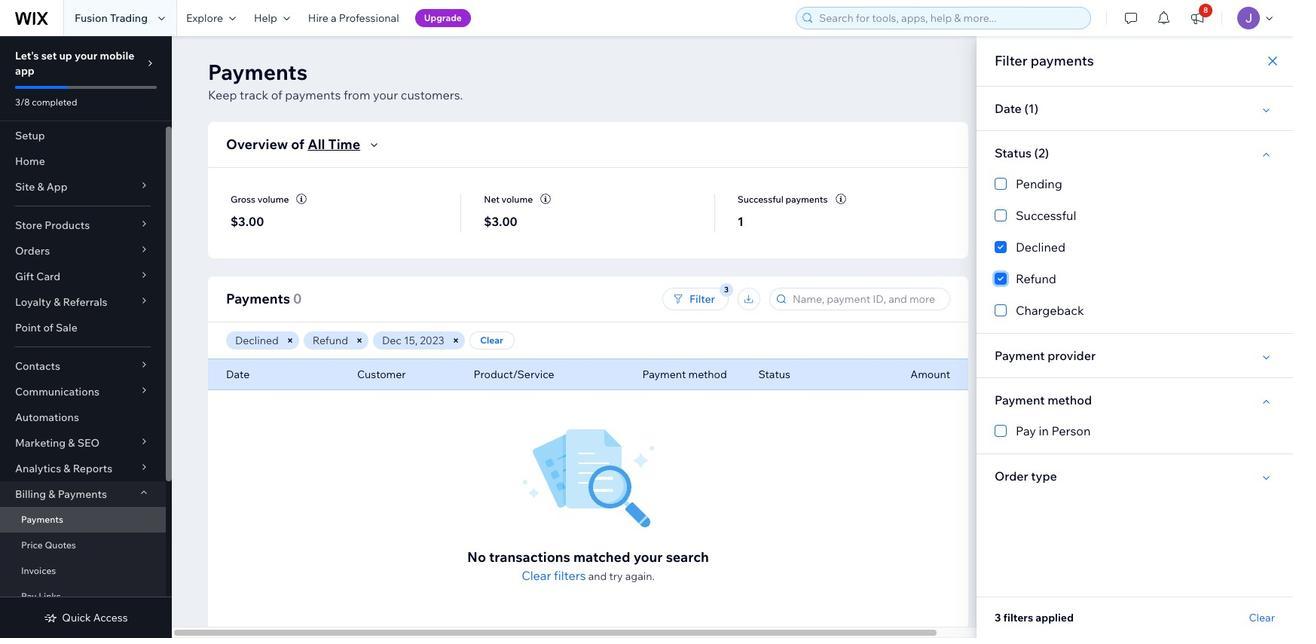 Task type: locate. For each thing, give the bounding box(es) containing it.
2 horizontal spatial payments
[[1031, 52, 1094, 69]]

of inside "link"
[[43, 321, 53, 335]]

1 horizontal spatial filter
[[995, 52, 1028, 69]]

net
[[484, 193, 500, 205]]

0 horizontal spatial filters
[[554, 568, 586, 583]]

0 vertical spatial filter
[[995, 52, 1028, 69]]

0 vertical spatial date
[[995, 101, 1022, 116]]

customer
[[357, 368, 406, 381]]

analytics & reports button
[[0, 456, 166, 482]]

billing
[[15, 488, 46, 501]]

& for site
[[37, 180, 44, 194]]

your inside let's set up your mobile app
[[75, 49, 97, 63]]

declined down payments 0
[[235, 334, 279, 347]]

15,
[[404, 334, 418, 347]]

1 horizontal spatial refund
[[1016, 271, 1057, 286]]

3 filters applied
[[995, 611, 1074, 625]]

1 vertical spatial payments
[[285, 87, 341, 102]]

& for loyalty
[[54, 295, 61, 309]]

store products button
[[0, 213, 166, 238]]

0 horizontal spatial payments
[[285, 87, 341, 102]]

refund inside option
[[1016, 271, 1057, 286]]

person
[[1052, 424, 1091, 439]]

customers.
[[401, 87, 463, 102]]

0 vertical spatial payments
[[1031, 52, 1094, 69]]

pay for pay in person
[[1016, 424, 1036, 439]]

all time button
[[308, 136, 383, 154]]

2 horizontal spatial of
[[291, 136, 305, 153]]

1 horizontal spatial your
[[373, 87, 398, 102]]

1 vertical spatial refund
[[313, 334, 348, 347]]

2 vertical spatial payment
[[995, 393, 1045, 408]]

0 horizontal spatial successful
[[738, 193, 784, 205]]

& right site
[[37, 180, 44, 194]]

1 horizontal spatial successful
[[1016, 208, 1077, 223]]

1 horizontal spatial pay
[[1016, 424, 1036, 439]]

0
[[293, 290, 302, 307]]

filter button
[[662, 288, 729, 311]]

filters left the and
[[554, 568, 586, 583]]

2 volume from the left
[[502, 193, 533, 205]]

1 $3.00 from the left
[[231, 214, 264, 229]]

1 horizontal spatial status
[[995, 145, 1032, 161]]

sidebar element
[[0, 36, 172, 638]]

0 vertical spatial filters
[[554, 568, 586, 583]]

search
[[666, 549, 709, 566]]

0 horizontal spatial clear button
[[469, 332, 514, 350]]

2 vertical spatial clear
[[1249, 611, 1275, 625]]

0 horizontal spatial method
[[688, 368, 727, 381]]

status
[[995, 145, 1032, 161], [759, 368, 790, 381]]

refund
[[1016, 271, 1057, 286], [313, 334, 348, 347]]

your right from
[[373, 87, 398, 102]]

loyalty
[[15, 295, 51, 309]]

$3.00 down gross
[[231, 214, 264, 229]]

your for let's
[[75, 49, 97, 63]]

1 vertical spatial date
[[226, 368, 250, 381]]

filters inside the no transactions matched your search clear filters and try again.
[[554, 568, 586, 583]]

3/8
[[15, 96, 30, 108]]

refund left dec
[[313, 334, 348, 347]]

Declined checkbox
[[995, 238, 1275, 256]]

explore
[[186, 11, 223, 25]]

communications button
[[0, 379, 166, 405]]

clear inside the no transactions matched your search clear filters and try again.
[[522, 568, 551, 583]]

payments left 0 at the left top of page
[[226, 290, 290, 307]]

communications
[[15, 385, 100, 399]]

2 vertical spatial your
[[634, 549, 663, 566]]

pay left in
[[1016, 424, 1036, 439]]

0 horizontal spatial your
[[75, 49, 97, 63]]

0 vertical spatial status
[[995, 145, 1032, 161]]

dec
[[382, 334, 402, 347]]

& inside dropdown button
[[64, 462, 71, 476]]

0 vertical spatial payment method
[[642, 368, 727, 381]]

store products
[[15, 219, 90, 232]]

setup
[[15, 129, 45, 142]]

volume for net volume
[[502, 193, 533, 205]]

1 horizontal spatial volume
[[502, 193, 533, 205]]

1 vertical spatial status
[[759, 368, 790, 381]]

Successful checkbox
[[995, 207, 1275, 225]]

your
[[75, 49, 97, 63], [373, 87, 398, 102], [634, 549, 663, 566]]

& right billing
[[48, 488, 55, 501]]

successful down pending
[[1016, 208, 1077, 223]]

track
[[240, 87, 268, 102]]

1 vertical spatial of
[[291, 136, 305, 153]]

pay inside 'sidebar' element
[[21, 591, 37, 602]]

$3.00 down net volume
[[484, 214, 518, 229]]

2 $3.00 from the left
[[484, 214, 518, 229]]

1 volume from the left
[[258, 193, 289, 205]]

order
[[995, 469, 1029, 484]]

volume right gross
[[258, 193, 289, 205]]

provider
[[1048, 348, 1096, 363]]

0 vertical spatial pay
[[1016, 424, 1036, 439]]

method
[[688, 368, 727, 381], [1048, 393, 1092, 408]]

1 horizontal spatial filters
[[1004, 611, 1033, 625]]

payments up price quotes on the left bottom of page
[[21, 514, 63, 525]]

declined down pending
[[1016, 240, 1066, 255]]

your up again.
[[634, 549, 663, 566]]

3
[[995, 611, 1001, 625]]

Name, payment ID, and more field
[[788, 289, 945, 310]]

1 vertical spatial your
[[373, 87, 398, 102]]

date for date
[[226, 368, 250, 381]]

quick access button
[[44, 611, 128, 625]]

refund up chargeback
[[1016, 271, 1057, 286]]

successful up 1
[[738, 193, 784, 205]]

card
[[36, 270, 60, 283]]

marketing & seo
[[15, 436, 100, 450]]

of left sale
[[43, 321, 53, 335]]

billing & payments button
[[0, 482, 166, 507]]

analytics
[[15, 462, 61, 476]]

0 horizontal spatial volume
[[258, 193, 289, 205]]

site
[[15, 180, 35, 194]]

app
[[15, 64, 35, 78]]

your for no
[[634, 549, 663, 566]]

2023
[[420, 334, 444, 347]]

& inside "popup button"
[[48, 488, 55, 501]]

1 vertical spatial payment method
[[995, 393, 1092, 408]]

2 vertical spatial payments
[[786, 193, 828, 205]]

hire
[[308, 11, 329, 25]]

filter inside 'filter' button
[[690, 292, 715, 306]]

time
[[328, 136, 360, 153]]

0 vertical spatial your
[[75, 49, 97, 63]]

0 vertical spatial of
[[271, 87, 282, 102]]

declined inside option
[[1016, 240, 1066, 255]]

1 vertical spatial filter
[[690, 292, 715, 306]]

0 horizontal spatial clear
[[480, 335, 503, 346]]

payments keep track of payments from your customers.
[[208, 59, 463, 102]]

payments up payments link
[[58, 488, 107, 501]]

clear button
[[469, 332, 514, 350], [1249, 611, 1275, 625]]

$3.00
[[231, 214, 264, 229], [484, 214, 518, 229]]

date for date (1)
[[995, 101, 1022, 116]]

0 horizontal spatial filter
[[690, 292, 715, 306]]

marketing & seo button
[[0, 430, 166, 456]]

point of sale
[[15, 321, 77, 335]]

1 horizontal spatial payment method
[[995, 393, 1092, 408]]

payments
[[1031, 52, 1094, 69], [285, 87, 341, 102], [786, 193, 828, 205]]

0 vertical spatial clear button
[[469, 332, 514, 350]]

of right track
[[271, 87, 282, 102]]

0 horizontal spatial payment method
[[642, 368, 727, 381]]

& right loyalty
[[54, 295, 61, 309]]

0 vertical spatial successful
[[738, 193, 784, 205]]

2 horizontal spatial clear
[[1249, 611, 1275, 625]]

& left reports
[[64, 462, 71, 476]]

access
[[93, 611, 128, 625]]

contacts button
[[0, 353, 166, 379]]

1 vertical spatial successful
[[1016, 208, 1077, 223]]

2 vertical spatial of
[[43, 321, 53, 335]]

Chargeback checkbox
[[995, 301, 1275, 320]]

0 horizontal spatial status
[[759, 368, 790, 381]]

1 vertical spatial clear
[[522, 568, 551, 583]]

price quotes
[[21, 540, 76, 551]]

& for marketing
[[68, 436, 75, 450]]

1 horizontal spatial clear
[[522, 568, 551, 583]]

app
[[47, 180, 68, 194]]

& inside popup button
[[37, 180, 44, 194]]

your right up
[[75, 49, 97, 63]]

fusion trading
[[75, 11, 148, 25]]

0 horizontal spatial $3.00
[[231, 214, 264, 229]]

1 vertical spatial pay
[[21, 591, 37, 602]]

pay for pay links
[[21, 591, 37, 602]]

automations link
[[0, 405, 166, 430]]

& left seo
[[68, 436, 75, 450]]

0 horizontal spatial pay
[[21, 591, 37, 602]]

status for status (2)
[[995, 145, 1032, 161]]

of inside payments keep track of payments from your customers.
[[271, 87, 282, 102]]

invoices link
[[0, 558, 166, 584]]

0 vertical spatial declined
[[1016, 240, 1066, 255]]

gross volume
[[231, 193, 289, 205]]

1 horizontal spatial of
[[271, 87, 282, 102]]

1 vertical spatial filters
[[1004, 611, 1033, 625]]

date
[[995, 101, 1022, 116], [226, 368, 250, 381]]

1 horizontal spatial method
[[1048, 393, 1092, 408]]

payments
[[208, 59, 308, 85], [226, 290, 290, 307], [58, 488, 107, 501], [21, 514, 63, 525]]

1 horizontal spatial $3.00
[[484, 214, 518, 229]]

upgrade button
[[415, 9, 471, 27]]

payments up track
[[208, 59, 308, 85]]

1 horizontal spatial declined
[[1016, 240, 1066, 255]]

sale
[[56, 321, 77, 335]]

filter for filter
[[690, 292, 715, 306]]

1 vertical spatial declined
[[235, 334, 279, 347]]

from
[[344, 87, 370, 102]]

site & app
[[15, 180, 68, 194]]

filters right 3
[[1004, 611, 1033, 625]]

in
[[1039, 424, 1049, 439]]

Refund checkbox
[[995, 270, 1275, 288]]

payments inside payments keep track of payments from your customers.
[[285, 87, 341, 102]]

successful inside successful option
[[1016, 208, 1077, 223]]

quick access
[[62, 611, 128, 625]]

2 horizontal spatial your
[[634, 549, 663, 566]]

0 horizontal spatial refund
[[313, 334, 348, 347]]

payments inside payments keep track of payments from your customers.
[[208, 59, 308, 85]]

your inside the no transactions matched your search clear filters and try again.
[[634, 549, 663, 566]]

volume right the net
[[502, 193, 533, 205]]

of left "all"
[[291, 136, 305, 153]]

1 horizontal spatial date
[[995, 101, 1022, 116]]

quotes
[[45, 540, 76, 551]]

0 vertical spatial refund
[[1016, 271, 1057, 286]]

clear filters button
[[522, 567, 586, 585]]

1 vertical spatial clear button
[[1249, 611, 1275, 625]]

of
[[271, 87, 282, 102], [291, 136, 305, 153], [43, 321, 53, 335]]

filter
[[995, 52, 1028, 69], [690, 292, 715, 306]]

0 horizontal spatial date
[[226, 368, 250, 381]]

billing & payments
[[15, 488, 107, 501]]

referrals
[[63, 295, 107, 309]]

marketing
[[15, 436, 66, 450]]

payments for successful payments
[[786, 193, 828, 205]]

payments for payments keep track of payments from your customers.
[[208, 59, 308, 85]]

payments for payments
[[21, 514, 63, 525]]

0 horizontal spatial of
[[43, 321, 53, 335]]

1 horizontal spatial clear button
[[1249, 611, 1275, 625]]

volume for gross volume
[[258, 193, 289, 205]]

successful for successful
[[1016, 208, 1077, 223]]

pay inside checkbox
[[1016, 424, 1036, 439]]

pay left links
[[21, 591, 37, 602]]

pending
[[1016, 176, 1062, 191]]

set
[[41, 49, 57, 63]]

1 horizontal spatial payments
[[786, 193, 828, 205]]

overview
[[226, 136, 288, 153]]

keep
[[208, 87, 237, 102]]



Task type: describe. For each thing, give the bounding box(es) containing it.
(2)
[[1034, 145, 1049, 161]]

contacts
[[15, 359, 60, 373]]

pay in person
[[1016, 424, 1091, 439]]

mobile
[[100, 49, 134, 63]]

hire a professional link
[[299, 0, 408, 36]]

Pending checkbox
[[995, 175, 1275, 193]]

filter for filter payments
[[995, 52, 1028, 69]]

filter payments
[[995, 52, 1094, 69]]

(1)
[[1025, 101, 1039, 116]]

all time
[[308, 136, 360, 153]]

point
[[15, 321, 41, 335]]

try
[[609, 570, 623, 583]]

gross
[[231, 193, 256, 205]]

trading
[[110, 11, 148, 25]]

loyalty & referrals
[[15, 295, 107, 309]]

analytics & reports
[[15, 462, 112, 476]]

Search for tools, apps, help & more... field
[[815, 8, 1086, 29]]

upgrade
[[424, 12, 462, 23]]

& for billing
[[48, 488, 55, 501]]

no transactions matched your search clear filters and try again.
[[467, 549, 709, 583]]

payments link
[[0, 507, 166, 533]]

Pay in Person checkbox
[[995, 422, 1275, 440]]

chargeback
[[1016, 303, 1084, 318]]

professional
[[339, 11, 399, 25]]

let's
[[15, 49, 39, 63]]

orders button
[[0, 238, 166, 264]]

gift card button
[[0, 264, 166, 289]]

store
[[15, 219, 42, 232]]

1 vertical spatial payment
[[642, 368, 686, 381]]

of for overview of
[[291, 136, 305, 153]]

3/8 completed
[[15, 96, 77, 108]]

reports
[[73, 462, 112, 476]]

amount
[[911, 368, 950, 381]]

payments inside "popup button"
[[58, 488, 107, 501]]

up
[[59, 49, 72, 63]]

applied
[[1036, 611, 1074, 625]]

payments for payments 0
[[226, 290, 290, 307]]

dec 15, 2023
[[382, 334, 444, 347]]

matched
[[573, 549, 631, 566]]

$3.00 for gross
[[231, 214, 264, 229]]

overview of
[[226, 136, 305, 153]]

net volume
[[484, 193, 533, 205]]

products
[[45, 219, 90, 232]]

8 button
[[1181, 0, 1214, 36]]

payments for filter payments
[[1031, 52, 1094, 69]]

order type
[[995, 469, 1057, 484]]

$3.00 for net
[[484, 214, 518, 229]]

quick
[[62, 611, 91, 625]]

point of sale link
[[0, 315, 166, 341]]

invoices
[[21, 565, 56, 577]]

links
[[39, 591, 61, 602]]

pay links
[[21, 591, 61, 602]]

0 vertical spatial clear
[[480, 335, 503, 346]]

0 vertical spatial method
[[688, 368, 727, 381]]

date (1)
[[995, 101, 1039, 116]]

fusion
[[75, 11, 108, 25]]

payments 0
[[226, 290, 302, 307]]

automations
[[15, 411, 79, 424]]

and
[[588, 570, 607, 583]]

status (2)
[[995, 145, 1049, 161]]

price quotes link
[[0, 533, 166, 558]]

gift
[[15, 270, 34, 283]]

& for analytics
[[64, 462, 71, 476]]

pay links link
[[0, 584, 166, 610]]

price
[[21, 540, 43, 551]]

1 vertical spatial method
[[1048, 393, 1092, 408]]

0 horizontal spatial declined
[[235, 334, 279, 347]]

help
[[254, 11, 277, 25]]

all
[[308, 136, 325, 153]]

setup link
[[0, 123, 166, 148]]

transactions
[[489, 549, 570, 566]]

successful payments
[[738, 193, 828, 205]]

loyalty & referrals button
[[0, 289, 166, 315]]

product/service
[[474, 368, 554, 381]]

again.
[[625, 570, 655, 583]]

0 vertical spatial payment
[[995, 348, 1045, 363]]

8
[[1204, 5, 1208, 15]]

of for point of sale
[[43, 321, 53, 335]]

type
[[1031, 469, 1057, 484]]

orders
[[15, 244, 50, 258]]

home
[[15, 154, 45, 168]]

completed
[[32, 96, 77, 108]]

status for status
[[759, 368, 790, 381]]

successful for successful payments
[[738, 193, 784, 205]]

1
[[738, 214, 744, 229]]

your inside payments keep track of payments from your customers.
[[373, 87, 398, 102]]



Task type: vqa. For each thing, say whether or not it's contained in the screenshot.
into
no



